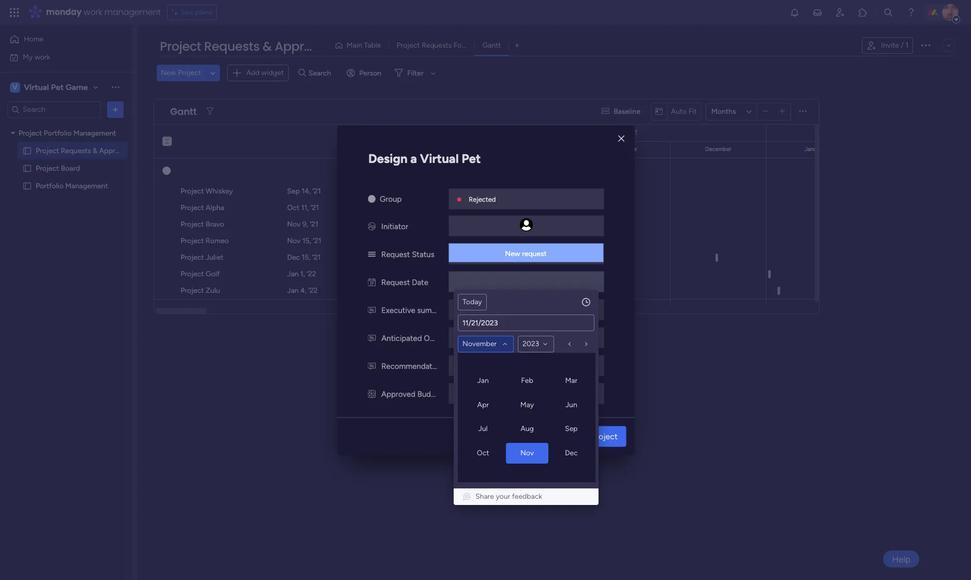 Task type: describe. For each thing, give the bounding box(es) containing it.
16
[[523, 412, 530, 421]]

14 button
[[484, 409, 499, 424]]

approved budget
[[382, 389, 443, 399]]

alpha
[[206, 203, 224, 212]]

previous image
[[566, 340, 574, 348]]

pet inside workspace selection element
[[51, 82, 64, 92]]

7 button
[[484, 391, 499, 407]]

oct for oct
[[477, 449, 489, 457]]

design
[[369, 151, 408, 166]]

feedback
[[512, 492, 543, 501]]

filter
[[407, 69, 424, 78]]

january
[[805, 146, 825, 153]]

design a virtual pet dialog
[[337, 125, 635, 455]]

requests inside list box
[[61, 146, 91, 155]]

project juliet
[[181, 253, 224, 262]]

v2 today image
[[656, 108, 663, 115]]

list box containing project portfolio management
[[0, 122, 132, 334]]

june
[[143, 146, 155, 153]]

18
[[558, 412, 565, 421]]

new for new project
[[161, 68, 176, 77]]

14
[[488, 412, 495, 421]]

v2 plus image
[[780, 108, 785, 115]]

1 vertical spatial approvals
[[99, 146, 132, 155]]

sep button
[[551, 419, 593, 440]]

create project
[[564, 431, 618, 441]]

months
[[712, 107, 736, 116]]

thursday element
[[518, 357, 535, 373]]

anticipated
[[382, 333, 422, 343]]

auto
[[671, 107, 687, 116]]

person
[[359, 69, 382, 78]]

oct for oct 11, '21
[[287, 203, 300, 212]]

v2 long text column image for anticipated
[[368, 333, 376, 343]]

request for request date
[[382, 277, 410, 287]]

sep for sep
[[565, 424, 578, 433]]

25 button
[[554, 427, 569, 442]]

arrow down image
[[427, 67, 440, 79]]

3 v2 long text column image from the top
[[368, 361, 376, 371]]

status
[[412, 250, 435, 259]]

'22 for jan 1, '22
[[307, 270, 316, 279]]

request status
[[382, 250, 435, 259]]

Project Requests & Approvals field
[[157, 38, 336, 55]]

nov 9, '21
[[287, 220, 318, 229]]

14,
[[302, 187, 311, 196]]

project board
[[36, 164, 80, 173]]

cancel
[[520, 431, 546, 441]]

23
[[522, 430, 530, 438]]

project down project alpha on the top left of page
[[181, 220, 204, 229]]

today button
[[458, 294, 487, 311]]

v2 funnel image
[[207, 108, 214, 115]]

my work
[[23, 53, 50, 61]]

'21 for dec 15, '21
[[313, 253, 321, 262]]

project requests form button
[[389, 37, 475, 54]]

11,
[[301, 203, 309, 212]]

30 for right 30 button
[[522, 447, 531, 456]]

1 vertical spatial portfolio
[[36, 181, 64, 190]]

v2 minus image
[[763, 108, 769, 115]]

project whiskey
[[181, 187, 233, 196]]

public board image for project board
[[22, 163, 32, 173]]

'21 for oct 11, '21
[[311, 203, 319, 212]]

& inside list box
[[93, 146, 98, 155]]

dapulse numbers column image
[[368, 389, 376, 399]]

mar
[[566, 376, 578, 385]]

approvals inside 'field'
[[275, 38, 336, 55]]

q4 2021
[[610, 128, 638, 137]]

9,
[[303, 220, 308, 229]]

21 button
[[484, 427, 499, 442]]

26 button
[[572, 427, 587, 442]]

& inside 'field'
[[263, 38, 272, 55]]

november inside november button
[[463, 340, 497, 348]]

3 button
[[572, 444, 587, 460]]

v
[[12, 83, 18, 91]]

plans
[[195, 8, 212, 17]]

0 horizontal spatial 2 button
[[519, 374, 534, 389]]

new project
[[161, 68, 201, 77]]

see plans button
[[167, 5, 217, 20]]

jun button
[[551, 395, 593, 415]]

baseline button
[[597, 103, 647, 120]]

2023 button
[[518, 336, 554, 353]]

12 button
[[572, 391, 587, 407]]

jul button
[[462, 419, 504, 440]]

nov for 15,
[[287, 237, 301, 245]]

add widget button
[[227, 65, 289, 81]]

invite members image
[[836, 7, 846, 18]]

v2 collapse down image
[[163, 133, 172, 140]]

invite
[[882, 41, 900, 50]]

date
[[412, 277, 429, 287]]

19 button
[[572, 409, 587, 424]]

angle down image
[[210, 69, 215, 77]]

gantt button
[[475, 37, 509, 54]]

dec 15, '21
[[287, 253, 321, 262]]

0 vertical spatial portfolio
[[44, 129, 72, 137]]

5 button
[[572, 374, 587, 389]]

filter button
[[391, 65, 440, 81]]

share your feedback link
[[462, 492, 591, 502]]

aug
[[521, 424, 534, 433]]

widget
[[261, 68, 284, 77]]

15, for dec
[[302, 253, 311, 262]]

may
[[521, 400, 534, 409]]

approved
[[382, 389, 416, 399]]

9
[[524, 394, 529, 403]]

7
[[489, 394, 493, 403]]

james peterson image
[[943, 4, 959, 21]]

pet inside the design a virtual pet dialog
[[462, 151, 481, 166]]

jan inside 'button'
[[478, 376, 489, 385]]

your
[[496, 492, 511, 501]]

workspace selection element
[[10, 81, 89, 93]]

create project button
[[556, 426, 626, 447]]

28
[[487, 447, 496, 456]]

jan for 1,
[[287, 270, 299, 279]]

project zulu
[[181, 286, 220, 295]]

project requests & approvals inside list box
[[36, 146, 132, 155]]

zulu
[[206, 286, 220, 295]]

create
[[564, 431, 589, 441]]

project portfolio management
[[19, 129, 116, 137]]

project romeo
[[181, 237, 229, 245]]

project up project alpha on the top left of page
[[181, 187, 204, 196]]

portfolio management
[[36, 181, 108, 190]]

main table button
[[331, 37, 389, 54]]

gantt inside button
[[483, 41, 501, 50]]

v2 collapse up image
[[163, 140, 172, 147]]

notifications image
[[790, 7, 800, 18]]

summary
[[417, 305, 449, 315]]

0 vertical spatial 30 button
[[466, 374, 481, 389]]

'21 for nov 9, '21
[[310, 220, 318, 229]]

project inside the design a virtual pet dialog
[[591, 431, 618, 441]]

auto fit
[[671, 107, 697, 116]]

v2 search image
[[299, 67, 306, 79]]

project up project bravo
[[181, 203, 204, 212]]

row group containing 30
[[465, 373, 588, 478]]

see plans
[[181, 8, 212, 17]]

project up the project golf
[[181, 253, 204, 262]]

add view image
[[515, 42, 520, 49]]

wednesday element
[[500, 357, 518, 373]]

'22 for jan 4, '22
[[308, 286, 318, 295]]

18 button
[[554, 409, 569, 424]]

select product image
[[9, 7, 20, 18]]

q3
[[325, 128, 334, 137]]

requests for the project requests & approvals 'field'
[[204, 38, 260, 55]]

virtual inside workspace selection element
[[24, 82, 49, 92]]

Search in workspace field
[[22, 104, 86, 115]]

Search field
[[306, 66, 337, 80]]

monday work management
[[46, 6, 161, 18]]

project bravo
[[181, 220, 224, 229]]

new request
[[505, 249, 547, 258]]

26
[[575, 430, 583, 438]]

1 vertical spatial management
[[65, 181, 108, 190]]

oct button
[[462, 443, 504, 464]]



Task type: locate. For each thing, give the bounding box(es) containing it.
1 vertical spatial nov
[[287, 237, 301, 245]]

0 vertical spatial '22
[[307, 270, 316, 279]]

2021 right q3
[[336, 128, 352, 137]]

1 request from the top
[[382, 250, 410, 259]]

feb
[[521, 376, 534, 385]]

1 vertical spatial 15,
[[302, 253, 311, 262]]

project requests & approvals up add
[[160, 38, 336, 55]]

0 vertical spatial work
[[84, 6, 102, 18]]

golf
[[206, 270, 220, 279]]

november down close image
[[611, 146, 637, 153]]

requests inside 'field'
[[204, 38, 260, 55]]

0 vertical spatial management
[[73, 129, 116, 137]]

0 horizontal spatial requests
[[61, 146, 91, 155]]

15, down 'nov 15, '21'
[[302, 253, 311, 262]]

1 horizontal spatial pet
[[462, 151, 481, 166]]

'22 right 1,
[[307, 270, 316, 279]]

15, down 9,
[[303, 237, 311, 245]]

29
[[505, 447, 513, 456]]

virtual
[[24, 82, 49, 92], [420, 151, 459, 166]]

0 horizontal spatial work
[[35, 53, 50, 61]]

project left board
[[36, 164, 59, 173]]

30 for top 30 button
[[469, 377, 478, 386]]

project left the angle down image
[[178, 68, 201, 77]]

21
[[488, 430, 495, 438]]

months group
[[458, 353, 597, 482]]

0 vertical spatial 2 button
[[519, 374, 534, 389]]

'21 down 'nov 15, '21'
[[313, 253, 321, 262]]

requests for project requests form button at the left of the page
[[422, 41, 452, 50]]

0 horizontal spatial &
[[93, 146, 98, 155]]

inbox image
[[813, 7, 823, 18]]

0 vertical spatial new
[[161, 68, 176, 77]]

help button
[[884, 551, 920, 568]]

nov for 9,
[[287, 220, 301, 229]]

& down project portfolio management
[[93, 146, 98, 155]]

november
[[611, 146, 637, 153], [463, 340, 497, 348]]

Date field
[[459, 315, 594, 331]]

1 vertical spatial work
[[35, 53, 50, 61]]

sep
[[287, 187, 300, 196], [565, 424, 578, 433]]

gantt left add view icon
[[483, 41, 501, 50]]

see
[[181, 8, 193, 17]]

request right v2 status 'image'
[[382, 250, 410, 259]]

1 vertical spatial gantt
[[170, 105, 197, 118]]

management down board
[[65, 181, 108, 190]]

grid
[[465, 357, 588, 478]]

16 button
[[519, 409, 534, 424]]

oct inside 'button'
[[477, 449, 489, 457]]

dec for dec 15, '21
[[287, 253, 300, 262]]

public board image
[[22, 146, 32, 156]]

may button
[[506, 395, 549, 415]]

invite / 1 button
[[862, 37, 914, 54]]

recommendation
[[382, 361, 443, 371]]

1 vertical spatial november
[[463, 340, 497, 348]]

main
[[347, 41, 362, 50]]

design a virtual pet
[[369, 151, 481, 166]]

request right dapulse date column icon
[[382, 277, 410, 287]]

2 vertical spatial v2 long text column image
[[368, 361, 376, 371]]

'22 right 4,
[[308, 286, 318, 295]]

0 horizontal spatial dec
[[287, 253, 300, 262]]

v2 sun image
[[368, 194, 376, 203]]

0 vertical spatial november
[[611, 146, 637, 153]]

jan 4, '22
[[287, 286, 318, 295]]

work right my
[[35, 53, 50, 61]]

add widget
[[246, 68, 284, 77]]

1 horizontal spatial 2
[[560, 447, 564, 456]]

0 horizontal spatial november
[[463, 340, 497, 348]]

v2 status image
[[368, 250, 376, 259]]

grid containing 30
[[465, 357, 588, 478]]

0 vertical spatial gantt
[[483, 41, 501, 50]]

2 vertical spatial jan
[[478, 376, 489, 385]]

1 vertical spatial new
[[505, 249, 521, 258]]

pet left game
[[51, 82, 64, 92]]

2021 for q3 2021
[[336, 128, 352, 137]]

virtual right a
[[420, 151, 459, 166]]

'21 right 14,
[[313, 187, 321, 196]]

2 vertical spatial nov
[[521, 449, 534, 457]]

0 vertical spatial project requests & approvals
[[160, 38, 336, 55]]

requests up the angle down image
[[204, 38, 260, 55]]

invite / 1
[[882, 41, 909, 50]]

virtual inside dialog
[[420, 151, 459, 166]]

30 down cancel button
[[522, 447, 531, 456]]

31 button
[[484, 374, 499, 389]]

0 horizontal spatial new
[[161, 68, 176, 77]]

approvals left june
[[99, 146, 132, 155]]

1 vertical spatial 30 button
[[519, 444, 534, 460]]

project requests & approvals up board
[[36, 146, 132, 155]]

0 vertical spatial oct
[[287, 203, 300, 212]]

apr
[[478, 400, 489, 409]]

1 public board image from the top
[[22, 163, 32, 173]]

search everything image
[[884, 7, 894, 18]]

'21 for sep 14, '21
[[313, 187, 321, 196]]

1 horizontal spatial requests
[[204, 38, 260, 55]]

0 vertical spatial virtual
[[24, 82, 49, 92]]

1 v2 long text column image from the top
[[368, 305, 376, 315]]

approvals
[[275, 38, 336, 55], [99, 146, 132, 155]]

30 button left 31 button
[[466, 374, 481, 389]]

requests up board
[[61, 146, 91, 155]]

portfolio down the project board
[[36, 181, 64, 190]]

q3 2021
[[325, 128, 352, 137]]

0 vertical spatial sep
[[287, 187, 300, 196]]

dec inside dec button
[[565, 449, 578, 457]]

1 vertical spatial v2 long text column image
[[368, 333, 376, 343]]

2 down thursday element at the bottom of the page
[[524, 377, 528, 386]]

new
[[161, 68, 176, 77], [505, 249, 521, 258]]

project up the project zulu
[[181, 270, 204, 279]]

1 vertical spatial request
[[382, 277, 410, 287]]

bravo
[[206, 220, 224, 229]]

jan
[[287, 270, 299, 279], [287, 286, 299, 295], [478, 376, 489, 385]]

feb button
[[506, 371, 549, 391]]

1 horizontal spatial 30 button
[[519, 444, 534, 460]]

v2 long text column image left anticipated
[[368, 333, 376, 343]]

1 vertical spatial virtual
[[420, 151, 459, 166]]

sep 14, '21
[[287, 187, 321, 196]]

27 button
[[466, 444, 481, 460]]

0 vertical spatial 2
[[524, 377, 528, 386]]

0 horizontal spatial 2
[[524, 377, 528, 386]]

1 horizontal spatial sep
[[565, 424, 578, 433]]

4,
[[301, 286, 307, 295]]

dec up 'jan 1, '22'
[[287, 253, 300, 262]]

2 for the bottommost 2 button
[[560, 447, 564, 456]]

'21 right the '11,'
[[311, 203, 319, 212]]

work
[[84, 6, 102, 18], [35, 53, 50, 61]]

2 request from the top
[[382, 277, 410, 287]]

2 down 25 button at the bottom of the page
[[560, 447, 564, 456]]

3
[[577, 447, 581, 456]]

project requests & approvals inside 'field'
[[160, 38, 336, 55]]

v2 long text column image for executive
[[368, 305, 376, 315]]

0 horizontal spatial 30
[[469, 377, 478, 386]]

1 vertical spatial 30
[[522, 447, 531, 456]]

new inside the design a virtual pet dialog
[[505, 249, 521, 258]]

nov inside button
[[521, 449, 534, 457]]

'21 up dec 15, '21
[[313, 237, 322, 245]]

1 vertical spatial project requests & approvals
[[36, 146, 132, 155]]

gantt
[[483, 41, 501, 50], [170, 105, 197, 118]]

jan left 1,
[[287, 270, 299, 279]]

oct 11, '21
[[287, 203, 319, 212]]

2 button down 25 button at the bottom of the page
[[554, 444, 569, 460]]

0 vertical spatial approvals
[[275, 38, 336, 55]]

0 horizontal spatial 30 button
[[466, 374, 481, 389]]

31
[[488, 377, 495, 386]]

sep for sep 14, '21
[[287, 187, 300, 196]]

dapulse date column image
[[368, 277, 376, 287]]

0 horizontal spatial gantt
[[170, 105, 197, 118]]

workspace image
[[10, 82, 20, 93]]

project up 'project juliet'
[[181, 237, 204, 245]]

1 horizontal spatial work
[[84, 6, 102, 18]]

list box
[[0, 122, 132, 334]]

public board image
[[22, 163, 32, 173], [22, 181, 32, 191]]

v2 multiple person column image
[[368, 222, 376, 231]]

'21
[[313, 187, 321, 196], [311, 203, 319, 212], [310, 220, 318, 229], [313, 237, 322, 245], [313, 253, 321, 262]]

august
[[331, 146, 349, 153]]

2 for the leftmost 2 button
[[524, 377, 528, 386]]

help image
[[906, 7, 917, 18]]

2 public board image from the top
[[22, 181, 32, 191]]

approvals up the v2 search "icon"
[[275, 38, 336, 55]]

1 vertical spatial sep
[[565, 424, 578, 433]]

jan for 4,
[[287, 286, 299, 295]]

new for new request
[[505, 249, 521, 258]]

game
[[66, 82, 88, 92]]

2 button down thursday element at the bottom of the page
[[519, 374, 534, 389]]

2 2021 from the left
[[622, 128, 638, 137]]

executive summary
[[382, 305, 449, 315]]

2021 for q4 2021
[[622, 128, 638, 137]]

1 horizontal spatial oct
[[477, 449, 489, 457]]

management
[[104, 6, 161, 18]]

5
[[577, 377, 581, 386]]

project
[[160, 38, 201, 55], [397, 41, 420, 50], [178, 68, 201, 77], [19, 129, 42, 137], [36, 146, 59, 155], [36, 164, 59, 173], [181, 187, 204, 196], [181, 203, 204, 212], [181, 220, 204, 229], [181, 237, 204, 245], [181, 253, 204, 262], [181, 270, 204, 279], [181, 286, 204, 295], [591, 431, 618, 441]]

work inside my work button
[[35, 53, 50, 61]]

project right 26 button
[[591, 431, 618, 441]]

1 vertical spatial '22
[[308, 286, 318, 295]]

new left request
[[505, 249, 521, 258]]

apps image
[[858, 7, 869, 18]]

0 vertical spatial pet
[[51, 82, 64, 92]]

0 horizontal spatial 2021
[[336, 128, 352, 137]]

1 horizontal spatial new
[[505, 249, 521, 258]]

0 horizontal spatial approvals
[[99, 146, 132, 155]]

request date
[[382, 277, 429, 287]]

november button
[[458, 336, 514, 353]]

my
[[23, 53, 33, 61]]

0 horizontal spatial pet
[[51, 82, 64, 92]]

portfolio down search in workspace field
[[44, 129, 72, 137]]

public board image for portfolio management
[[22, 181, 32, 191]]

0 horizontal spatial project requests & approvals
[[36, 146, 132, 155]]

add time image
[[581, 297, 592, 307]]

nov left 9,
[[287, 220, 301, 229]]

project up new project
[[160, 38, 201, 55]]

management
[[73, 129, 116, 137], [65, 181, 108, 190]]

row group
[[465, 373, 588, 478]]

project right caret down "icon"
[[19, 129, 42, 137]]

2023
[[523, 340, 539, 348]]

27
[[470, 447, 478, 456]]

v2 long text column image up dapulse numbers column image
[[368, 361, 376, 371]]

project down the project golf
[[181, 286, 204, 295]]

2 v2 long text column image from the top
[[368, 333, 376, 343]]

project requests & approvals
[[160, 38, 336, 55], [36, 146, 132, 155]]

30 left 31
[[469, 377, 478, 386]]

december
[[706, 146, 732, 153]]

request
[[382, 250, 410, 259], [382, 277, 410, 287]]

v2 long text column image
[[368, 305, 376, 315], [368, 333, 376, 343], [368, 361, 376, 371]]

executive
[[382, 305, 416, 315]]

1 horizontal spatial &
[[263, 38, 272, 55]]

jan left 4,
[[287, 286, 299, 295]]

0 vertical spatial v2 long text column image
[[368, 305, 376, 315]]

1 vertical spatial jan
[[287, 286, 299, 295]]

work right monday
[[84, 6, 102, 18]]

0 horizontal spatial sep
[[287, 187, 300, 196]]

'21 right 9,
[[310, 220, 318, 229]]

virtual right v
[[24, 82, 49, 92]]

request for request status
[[382, 250, 410, 259]]

requests inside button
[[422, 41, 452, 50]]

requests left form at top left
[[422, 41, 452, 50]]

project golf
[[181, 270, 220, 279]]

form
[[454, 41, 471, 50]]

1 vertical spatial 2 button
[[554, 444, 569, 460]]

work for my
[[35, 53, 50, 61]]

28 button
[[484, 444, 499, 460]]

romeo
[[206, 237, 229, 245]]

dec for dec
[[565, 449, 578, 457]]

0 vertical spatial public board image
[[22, 163, 32, 173]]

november up jan 'button'
[[463, 340, 497, 348]]

table
[[364, 41, 381, 50]]

dec down create
[[565, 449, 578, 457]]

pet right september
[[462, 151, 481, 166]]

jun
[[566, 400, 578, 409]]

1 horizontal spatial dec
[[565, 449, 578, 457]]

1 vertical spatial &
[[93, 146, 98, 155]]

work for monday
[[84, 6, 102, 18]]

project right public board image
[[36, 146, 59, 155]]

15, for nov
[[303, 237, 311, 245]]

2 horizontal spatial requests
[[422, 41, 452, 50]]

0 horizontal spatial virtual
[[24, 82, 49, 92]]

dec
[[287, 253, 300, 262], [565, 449, 578, 457]]

1 horizontal spatial project requests & approvals
[[160, 38, 336, 55]]

0 vertical spatial jan
[[287, 270, 299, 279]]

1 vertical spatial pet
[[462, 151, 481, 166]]

option
[[0, 124, 132, 126]]

more dots image
[[800, 108, 807, 115]]

1 vertical spatial public board image
[[22, 181, 32, 191]]

9 button
[[519, 391, 534, 407]]

nov down the nov 9, '21
[[287, 237, 301, 245]]

0 vertical spatial nov
[[287, 220, 301, 229]]

my work button
[[6, 49, 111, 65]]

today
[[463, 298, 482, 306]]

1,
[[301, 270, 305, 279]]

project up filter 'popup button' on the left top
[[397, 41, 420, 50]]

1 vertical spatial 2
[[560, 447, 564, 456]]

jan up 7 button
[[478, 376, 489, 385]]

0 vertical spatial &
[[263, 38, 272, 55]]

1 horizontal spatial 30
[[522, 447, 531, 456]]

caret down image
[[11, 129, 15, 137]]

sep inside button
[[565, 424, 578, 433]]

2021 right q4 at top
[[622, 128, 638, 137]]

0 vertical spatial dec
[[287, 253, 300, 262]]

nov down cancel button
[[521, 449, 534, 457]]

v2 long text column image left executive
[[368, 305, 376, 315]]

jan button
[[462, 371, 504, 391]]

next image
[[582, 340, 591, 348]]

1 2021 from the left
[[336, 128, 352, 137]]

new inside button
[[161, 68, 176, 77]]

30
[[469, 377, 478, 386], [522, 447, 531, 456]]

1 horizontal spatial virtual
[[420, 151, 459, 166]]

1 vertical spatial dec
[[565, 449, 578, 457]]

1 vertical spatial oct
[[477, 449, 489, 457]]

0 horizontal spatial oct
[[287, 203, 300, 212]]

0 vertical spatial 15,
[[303, 237, 311, 245]]

project inside 'field'
[[160, 38, 201, 55]]

new left the angle down image
[[161, 68, 176, 77]]

management up board
[[73, 129, 116, 137]]

a
[[411, 151, 417, 166]]

september
[[420, 146, 449, 153]]

1
[[906, 41, 909, 50]]

1 horizontal spatial 2021
[[622, 128, 638, 137]]

1 horizontal spatial november
[[611, 146, 637, 153]]

gantt left v2 funnel image
[[170, 105, 197, 118]]

rejected
[[469, 195, 496, 203]]

1 horizontal spatial approvals
[[275, 38, 336, 55]]

1 horizontal spatial gantt
[[483, 41, 501, 50]]

share
[[476, 492, 494, 501]]

0 vertical spatial request
[[382, 250, 410, 259]]

apr button
[[462, 395, 504, 415]]

0 vertical spatial 30
[[469, 377, 478, 386]]

1 horizontal spatial 2 button
[[554, 444, 569, 460]]

'21 for nov 15, '21
[[313, 237, 322, 245]]

close image
[[619, 135, 625, 143]]

& up add widget at the left of page
[[263, 38, 272, 55]]

30 button down cancel
[[519, 444, 534, 460]]



Task type: vqa. For each thing, say whether or not it's contained in the screenshot.
portfolio
yes



